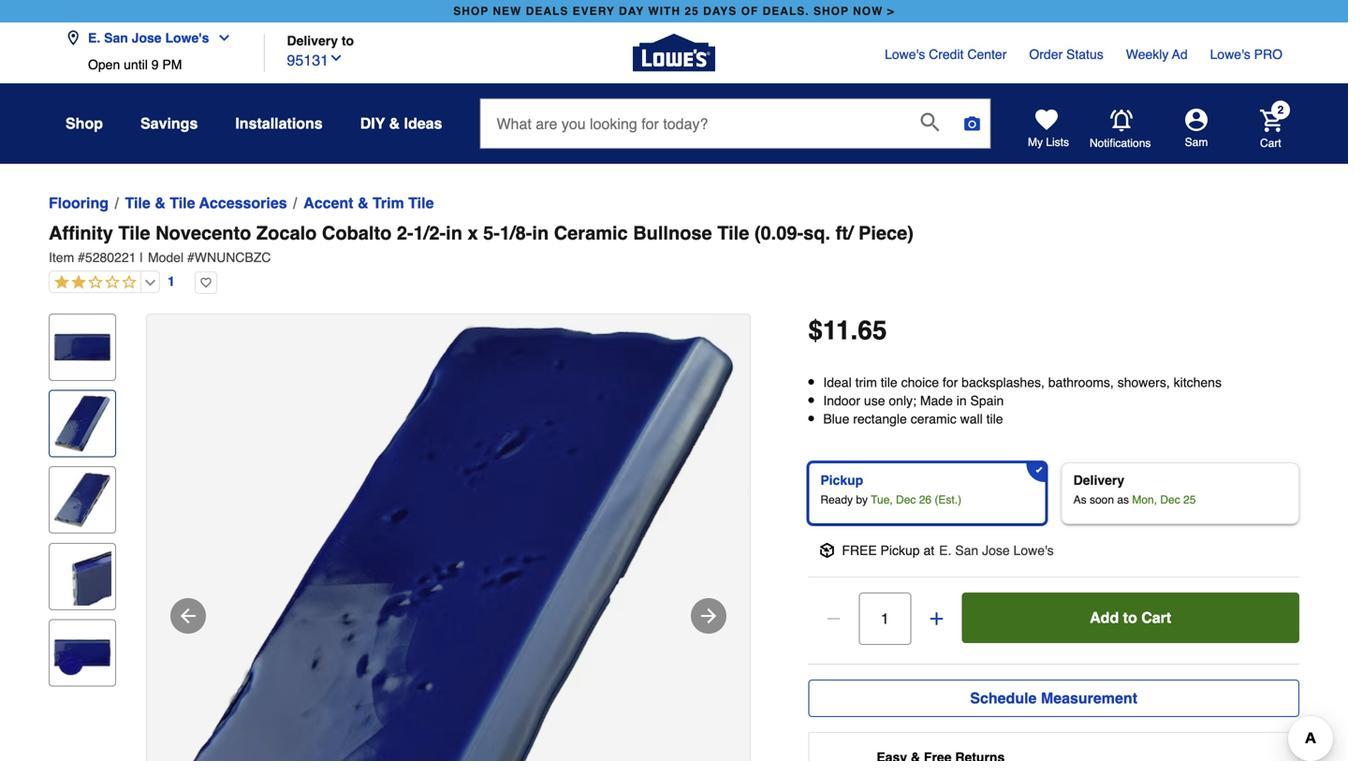 Task type: vqa. For each thing, say whether or not it's contained in the screenshot.
'search field'
yes



Task type: locate. For each thing, give the bounding box(es) containing it.
delivery for to
[[287, 33, 338, 48]]

to up chevron down icon in the top of the page
[[342, 33, 354, 48]]

1 vertical spatial san
[[956, 543, 979, 558]]

made
[[921, 393, 953, 408]]

schedule measurement button
[[809, 680, 1300, 717]]

1 horizontal spatial e.
[[940, 543, 952, 558]]

san right "at"
[[956, 543, 979, 558]]

1 horizontal spatial #
[[187, 250, 195, 265]]

plus image
[[928, 610, 946, 628]]

1 vertical spatial to
[[1124, 609, 1138, 626]]

rectangle
[[854, 412, 907, 427]]

0 horizontal spatial pickup
[[821, 473, 864, 488]]

dec left 26
[[896, 493, 916, 507]]

1 horizontal spatial pickup
[[881, 543, 920, 558]]

1 vertical spatial 25
[[1184, 493, 1196, 507]]

0 horizontal spatial to
[[342, 33, 354, 48]]

ceramic
[[911, 412, 957, 427]]

dec
[[896, 493, 916, 507], [1161, 493, 1181, 507]]

& up novecento
[[155, 194, 166, 212]]

1
[[168, 274, 175, 289]]

tile & tile accessories
[[125, 194, 287, 212]]

1 dec from the left
[[896, 493, 916, 507]]

chevron down image
[[209, 30, 232, 45]]

add to cart
[[1090, 609, 1172, 626]]

0 horizontal spatial delivery
[[287, 33, 338, 48]]

0 horizontal spatial shop
[[454, 5, 489, 18]]

# right 'item'
[[78, 250, 85, 265]]

affinity tile  #wnuncbzc - thumbnail image
[[53, 318, 111, 377]]

0 horizontal spatial e.
[[88, 30, 100, 45]]

0 vertical spatial to
[[342, 33, 354, 48]]

e. right "at"
[[940, 543, 952, 558]]

san inside button
[[104, 30, 128, 45]]

sam button
[[1152, 109, 1242, 150]]

to right add
[[1124, 609, 1138, 626]]

arrow right image
[[698, 605, 720, 628]]

Stepper number input field with increment and decrement buttons number field
[[859, 593, 912, 645]]

2 horizontal spatial in
[[957, 393, 967, 408]]

search image
[[921, 113, 940, 131]]

lowe's
[[165, 30, 209, 45], [885, 47, 926, 62], [1211, 47, 1251, 62], [1014, 543, 1054, 558]]

pickup ready by tue, dec 26 (est.)
[[821, 473, 962, 507]]

& left trim
[[358, 194, 369, 212]]

2-
[[397, 222, 414, 244]]

& inside "link"
[[358, 194, 369, 212]]

deals
[[526, 5, 569, 18]]

25 inside delivery as soon as mon, dec 25
[[1184, 493, 1196, 507]]

notifications
[[1090, 137, 1151, 150]]

heart outline image
[[195, 272, 217, 294]]

0 horizontal spatial jose
[[132, 30, 162, 45]]

& inside button
[[389, 115, 400, 132]]

choice
[[902, 375, 940, 390]]

to for add
[[1124, 609, 1138, 626]]

x
[[468, 222, 478, 244]]

2 stars image
[[50, 274, 137, 292]]

pickup left "at"
[[881, 543, 920, 558]]

tile inside "link"
[[409, 194, 434, 212]]

flooring
[[49, 194, 109, 212]]

2 dec from the left
[[1161, 493, 1181, 507]]

order status
[[1030, 47, 1104, 62]]

1 horizontal spatial cart
[[1261, 137, 1282, 150]]

1 vertical spatial delivery
[[1074, 473, 1125, 488]]

tile
[[125, 194, 151, 212], [170, 194, 195, 212], [409, 194, 434, 212], [118, 222, 150, 244], [718, 222, 750, 244]]

delivery inside delivery as soon as mon, dec 25
[[1074, 473, 1125, 488]]

0 vertical spatial e.
[[88, 30, 100, 45]]

lowe's credit center
[[885, 47, 1007, 62]]

e. san jose lowe's
[[88, 30, 209, 45]]

1 shop from the left
[[454, 5, 489, 18]]

0 horizontal spatial in
[[446, 222, 463, 244]]

trim
[[856, 375, 878, 390]]

tile up only;
[[881, 375, 898, 390]]

shop left the new
[[454, 5, 489, 18]]

25 for delivery
[[1184, 493, 1196, 507]]

blue
[[824, 412, 850, 427]]

$
[[809, 316, 823, 346]]

2 horizontal spatial &
[[389, 115, 400, 132]]

1 vertical spatial tile
[[987, 412, 1004, 427]]

pm
[[162, 57, 182, 72]]

diy & ideas
[[360, 115, 443, 132]]

1 horizontal spatial shop
[[814, 5, 849, 18]]

lowe's pro link
[[1211, 45, 1283, 64]]

wnuncbzc
[[195, 250, 271, 265]]

cart inside button
[[1142, 609, 1172, 626]]

0 vertical spatial pickup
[[821, 473, 864, 488]]

0 vertical spatial delivery
[[287, 33, 338, 48]]

1 horizontal spatial dec
[[1161, 493, 1181, 507]]

cart right add
[[1142, 609, 1172, 626]]

25
[[685, 5, 699, 18], [1184, 493, 1196, 507]]

status
[[1067, 47, 1104, 62]]

1 horizontal spatial in
[[532, 222, 549, 244]]

0 horizontal spatial 25
[[685, 5, 699, 18]]

None search field
[[480, 98, 991, 164]]

to
[[342, 33, 354, 48], [1124, 609, 1138, 626]]

1 horizontal spatial tile
[[987, 412, 1004, 427]]

1 vertical spatial pickup
[[881, 543, 920, 558]]

& for tile
[[155, 194, 166, 212]]

accent & trim tile
[[304, 194, 434, 212]]

shop
[[454, 5, 489, 18], [814, 5, 849, 18]]

|
[[140, 250, 143, 265]]

1 horizontal spatial 25
[[1184, 493, 1196, 507]]

jose right "at"
[[983, 543, 1010, 558]]

25 right mon,
[[1184, 493, 1196, 507]]

jose up 9
[[132, 30, 162, 45]]

jose
[[132, 30, 162, 45], [983, 543, 1010, 558]]

trim
[[373, 194, 404, 212]]

dec inside "pickup ready by tue, dec 26 (est.)"
[[896, 493, 916, 507]]

shop button
[[66, 107, 103, 140]]

11
[[823, 316, 851, 346]]

1 vertical spatial jose
[[983, 543, 1010, 558]]

affinity tile  #wnuncbzc - thumbnail4 image
[[53, 548, 111, 606]]

e. right location image
[[88, 30, 100, 45]]

0 vertical spatial 25
[[685, 5, 699, 18]]

#
[[78, 250, 85, 265], [187, 250, 195, 265]]

1/8-
[[500, 222, 532, 244]]

ceramic
[[554, 222, 628, 244]]

shop left now
[[814, 5, 849, 18]]

0 horizontal spatial cart
[[1142, 609, 1172, 626]]

cart
[[1261, 137, 1282, 150], [1142, 609, 1172, 626]]

in up wall
[[957, 393, 967, 408]]

dec right mon,
[[1161, 493, 1181, 507]]

25 right with
[[685, 5, 699, 18]]

san up open
[[104, 30, 128, 45]]

tue,
[[871, 493, 893, 507]]

accessories
[[199, 194, 287, 212]]

1 horizontal spatial delivery
[[1074, 473, 1125, 488]]

95131 button
[[287, 47, 344, 72]]

free pickup at e. san jose lowe's
[[842, 543, 1054, 558]]

pickup
[[821, 473, 864, 488], [881, 543, 920, 558]]

schedule measurement
[[971, 690, 1138, 707]]

0 vertical spatial tile
[[881, 375, 898, 390]]

delivery as soon as mon, dec 25
[[1074, 473, 1196, 507]]

days
[[703, 5, 737, 18]]

free
[[842, 543, 877, 558]]

95131
[[287, 52, 329, 69]]

in
[[446, 222, 463, 244], [532, 222, 549, 244], [957, 393, 967, 408]]

soon
[[1090, 493, 1115, 507]]

0 horizontal spatial #
[[78, 250, 85, 265]]

option group
[[801, 455, 1308, 532]]

1 vertical spatial cart
[[1142, 609, 1172, 626]]

0 vertical spatial jose
[[132, 30, 162, 45]]

savings
[[140, 115, 198, 132]]

0 horizontal spatial dec
[[896, 493, 916, 507]]

pickup image
[[820, 543, 835, 558]]

in left x
[[446, 222, 463, 244]]

deals.
[[763, 5, 810, 18]]

weekly
[[1127, 47, 1169, 62]]

1 horizontal spatial &
[[358, 194, 369, 212]]

pickup up ready
[[821, 473, 864, 488]]

(0.09-
[[755, 222, 804, 244]]

add to cart button
[[962, 593, 1300, 643]]

tile down spain
[[987, 412, 1004, 427]]

mon,
[[1133, 493, 1158, 507]]

order
[[1030, 47, 1063, 62]]

Search Query text field
[[481, 99, 906, 148]]

lowe's inside button
[[165, 30, 209, 45]]

affinity tile novecento zocalo cobalto 2-1/2-in x 5-1/8-in ceramic bullnose tile (0.09-sq. ft/ piece) item # 5280221 | model # wnuncbzc
[[49, 222, 914, 265]]

0 horizontal spatial san
[[104, 30, 128, 45]]

chevron down image
[[329, 51, 344, 66]]

& right diy
[[389, 115, 400, 132]]

delivery up 95131
[[287, 33, 338, 48]]

1 horizontal spatial jose
[[983, 543, 1010, 558]]

delivery up soon
[[1074, 473, 1125, 488]]

open
[[88, 57, 120, 72]]

pro
[[1255, 47, 1283, 62]]

in right 5-
[[532, 222, 549, 244]]

# right model
[[187, 250, 195, 265]]

in inside ideal trim tile choice for backsplashes, bathrooms, showers, kitchens indoor use only; made in spain blue rectangle ceramic wall tile
[[957, 393, 967, 408]]

affinity tile  #wnuncbzc - thumbnail3 image
[[53, 471, 111, 529]]

1 horizontal spatial to
[[1124, 609, 1138, 626]]

0 horizontal spatial &
[[155, 194, 166, 212]]

1 # from the left
[[78, 250, 85, 265]]

cart down lowe's home improvement cart icon
[[1261, 137, 1282, 150]]

to inside button
[[1124, 609, 1138, 626]]

affinity
[[49, 222, 113, 244]]

weekly ad link
[[1127, 45, 1188, 64]]

0 vertical spatial san
[[104, 30, 128, 45]]

affinity tile  #wnuncbzc - thumbnail5 image
[[53, 624, 111, 682]]

installations button
[[235, 107, 323, 140]]



Task type: describe. For each thing, give the bounding box(es) containing it.
shop
[[66, 115, 103, 132]]

installations
[[235, 115, 323, 132]]

item number 5 2 8 0 2 2 1 and model number w n u n c b z c element
[[49, 248, 1300, 267]]

2 shop from the left
[[814, 5, 849, 18]]

0 vertical spatial cart
[[1261, 137, 1282, 150]]

sq.
[[804, 222, 831, 244]]

arrow left image
[[177, 605, 200, 628]]

5-
[[483, 222, 500, 244]]

1/2-
[[414, 222, 446, 244]]

minus image
[[825, 610, 843, 628]]

& for diy
[[389, 115, 400, 132]]

flooring link
[[49, 192, 109, 214]]

ideal
[[824, 375, 852, 390]]

delivery for as
[[1074, 473, 1125, 488]]

option group containing pickup
[[801, 455, 1308, 532]]

weekly ad
[[1127, 47, 1188, 62]]

lowe's home improvement notification center image
[[1111, 109, 1133, 132]]

lowe's home improvement logo image
[[633, 12, 716, 94]]

bullnose
[[633, 222, 712, 244]]

sam
[[1185, 136, 1209, 149]]

location image
[[66, 30, 81, 45]]

e. inside button
[[88, 30, 100, 45]]

& for accent
[[358, 194, 369, 212]]

2
[[1278, 103, 1284, 117]]

to for delivery
[[342, 33, 354, 48]]

model
[[148, 250, 184, 265]]

shop new deals every day with 25 days of deals. shop now > link
[[450, 0, 899, 22]]

affinity tile  #wnuncbzc - thumbnail2 image
[[53, 395, 111, 453]]

until
[[124, 57, 148, 72]]

cobalto
[[322, 222, 392, 244]]

diy
[[360, 115, 385, 132]]

measurement
[[1041, 690, 1138, 707]]

affinity tile  #wnuncbzc - 2 image
[[147, 315, 750, 762]]

0 horizontal spatial tile
[[881, 375, 898, 390]]

shop new deals every day with 25 days of deals. shop now >
[[454, 5, 895, 18]]

zocalo
[[257, 222, 317, 244]]

1 vertical spatial e.
[[940, 543, 952, 558]]

as
[[1118, 493, 1130, 507]]

ready
[[821, 493, 853, 507]]

jose inside button
[[132, 30, 162, 45]]

for
[[943, 375, 958, 390]]

lowe's credit center link
[[885, 45, 1007, 64]]

lowe's home improvement lists image
[[1036, 109, 1058, 131]]

use
[[864, 393, 886, 408]]

dec inside delivery as soon as mon, dec 25
[[1161, 493, 1181, 507]]

$ 11 . 65
[[809, 316, 887, 346]]

wall
[[961, 412, 983, 427]]

bathrooms,
[[1049, 375, 1114, 390]]

savings button
[[140, 107, 198, 140]]

spain
[[971, 393, 1004, 408]]

my lists
[[1028, 136, 1070, 149]]

1 horizontal spatial san
[[956, 543, 979, 558]]

item
[[49, 250, 74, 265]]

only;
[[889, 393, 917, 408]]

as
[[1074, 493, 1087, 507]]

lowe's pro
[[1211, 47, 1283, 62]]

order status link
[[1030, 45, 1104, 64]]

e. san jose lowe's button
[[66, 19, 239, 57]]

pickup inside "pickup ready by tue, dec 26 (est.)"
[[821, 473, 864, 488]]

every
[[573, 5, 615, 18]]

(est.)
[[935, 493, 962, 507]]

9
[[151, 57, 159, 72]]

lowe's home improvement cart image
[[1261, 109, 1283, 132]]

piece)
[[859, 222, 914, 244]]

>
[[888, 5, 895, 18]]

new
[[493, 5, 522, 18]]

5280221
[[85, 250, 136, 265]]

my
[[1028, 136, 1043, 149]]

ad
[[1173, 47, 1188, 62]]

schedule
[[971, 690, 1037, 707]]

25 for shop
[[685, 5, 699, 18]]

65
[[858, 316, 887, 346]]

at
[[924, 543, 935, 558]]

accent & trim tile link
[[304, 192, 434, 214]]

ft/
[[836, 222, 854, 244]]

.
[[851, 316, 858, 346]]

accent
[[304, 194, 354, 212]]

kitchens
[[1174, 375, 1222, 390]]

ideas
[[404, 115, 443, 132]]

26
[[920, 493, 932, 507]]

camera image
[[963, 114, 982, 133]]

delivery to
[[287, 33, 354, 48]]

diy & ideas button
[[360, 107, 443, 140]]

day
[[619, 5, 645, 18]]

2 # from the left
[[187, 250, 195, 265]]

center
[[968, 47, 1007, 62]]

with
[[649, 5, 681, 18]]

backsplashes,
[[962, 375, 1045, 390]]



